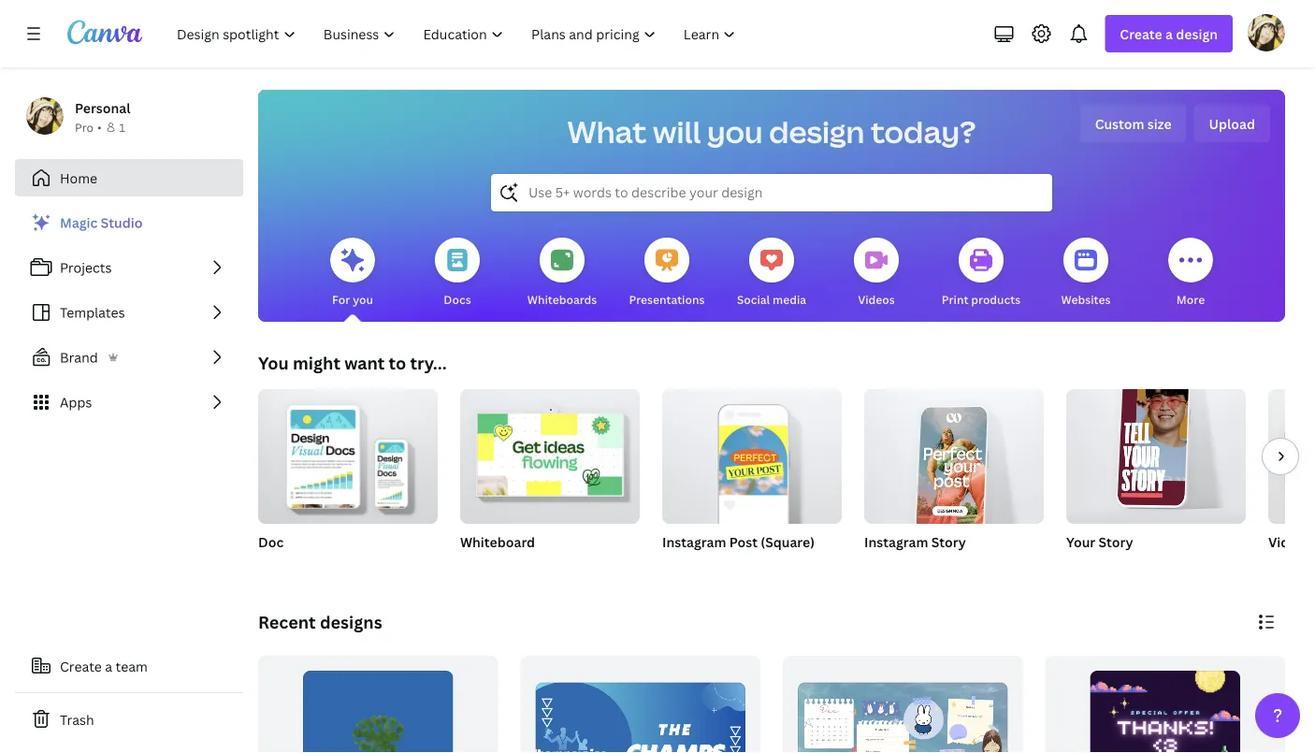 Task type: describe. For each thing, give the bounding box(es) containing it.
Search search field
[[529, 175, 1015, 211]]

presentations
[[629, 291, 705, 307]]

design inside dropdown button
[[1177, 25, 1218, 43]]

apps link
[[15, 384, 243, 421]]

your story
[[1067, 533, 1134, 551]]

group for video group
[[1269, 389, 1316, 524]]

create for create a design
[[1120, 25, 1163, 43]]

social
[[737, 291, 770, 307]]

presentations button
[[629, 225, 705, 322]]

templates link
[[15, 294, 243, 331]]

group for your story group
[[1067, 378, 1246, 524]]

try...
[[410, 351, 447, 374]]

custom
[[1095, 115, 1145, 132]]

×
[[694, 557, 699, 573]]

apps
[[60, 393, 92, 411]]

pro
[[75, 119, 93, 135]]

print products button
[[942, 225, 1021, 322]]

create a design
[[1120, 25, 1218, 43]]

templates
[[60, 304, 125, 321]]

instagram for instagram post (square) 1080 × 1080 px
[[663, 533, 727, 551]]

home link
[[15, 159, 243, 197]]

instagram for instagram story
[[865, 533, 929, 551]]

doc group
[[258, 382, 438, 575]]

brand
[[60, 349, 98, 366]]

might
[[293, 351, 341, 374]]

custom size
[[1095, 115, 1172, 132]]

•
[[97, 119, 102, 135]]

more
[[1177, 291, 1205, 307]]

docs button
[[435, 225, 480, 322]]

today?
[[871, 111, 976, 152]]

a for design
[[1166, 25, 1173, 43]]

instagram post (square) group
[[663, 382, 842, 575]]

for
[[332, 291, 350, 307]]

products
[[972, 291, 1021, 307]]

what will you design today?
[[568, 111, 976, 152]]

(square)
[[761, 533, 815, 551]]

you
[[258, 351, 289, 374]]

video group
[[1269, 389, 1316, 575]]

your story group
[[1067, 378, 1246, 575]]

group for doc group
[[258, 382, 438, 524]]

videos
[[858, 291, 895, 307]]

will
[[653, 111, 701, 152]]

create a team button
[[15, 648, 243, 685]]

top level navigation element
[[165, 15, 752, 52]]

0 horizontal spatial design
[[769, 111, 865, 152]]

your
[[1067, 533, 1096, 551]]

projects link
[[15, 249, 243, 286]]

magic studio link
[[15, 204, 243, 241]]

docs
[[444, 291, 471, 307]]

post
[[730, 533, 758, 551]]

instagram story group
[[865, 382, 1044, 575]]

what
[[568, 111, 647, 152]]

a for team
[[105, 657, 112, 675]]

trash link
[[15, 701, 243, 738]]

magic studio
[[60, 214, 143, 232]]

1 horizontal spatial you
[[707, 111, 763, 152]]

home
[[60, 169, 97, 187]]



Task type: vqa. For each thing, say whether or not it's contained in the screenshot.
the left Notes
no



Task type: locate. For each thing, give the bounding box(es) containing it.
recent
[[258, 611, 316, 634]]

video
[[1269, 533, 1306, 551]]

designs
[[320, 611, 382, 634]]

1 vertical spatial create
[[60, 657, 102, 675]]

1 horizontal spatial a
[[1166, 25, 1173, 43]]

instagram post (square) 1080 × 1080 px
[[663, 533, 815, 573]]

to
[[389, 351, 406, 374]]

you
[[707, 111, 763, 152], [353, 291, 373, 307]]

1080 × 1080 px button
[[663, 556, 764, 575]]

create up custom size dropdown button at right
[[1120, 25, 1163, 43]]

list
[[15, 204, 243, 421]]

1 1080 from the left
[[663, 557, 691, 573]]

websites
[[1062, 291, 1111, 307]]

px
[[733, 557, 745, 573]]

upload
[[1210, 115, 1256, 132]]

a left team
[[105, 657, 112, 675]]

0 horizontal spatial a
[[105, 657, 112, 675]]

0 horizontal spatial 1080
[[663, 557, 691, 573]]

0 horizontal spatial story
[[932, 533, 966, 551]]

you inside button
[[353, 291, 373, 307]]

studio
[[101, 214, 143, 232]]

doc
[[258, 533, 284, 551]]

create
[[1120, 25, 1163, 43], [60, 657, 102, 675]]

whiteboards
[[527, 291, 597, 307]]

0 vertical spatial a
[[1166, 25, 1173, 43]]

0 horizontal spatial instagram
[[663, 533, 727, 551]]

size
[[1148, 115, 1172, 132]]

group
[[1067, 378, 1246, 524], [258, 382, 438, 524], [460, 382, 640, 524], [663, 382, 842, 524], [865, 382, 1044, 535], [1269, 389, 1316, 524]]

create inside button
[[60, 657, 102, 675]]

videos button
[[854, 225, 899, 322]]

custom size button
[[1080, 105, 1187, 142]]

a up "size"
[[1166, 25, 1173, 43]]

media
[[773, 291, 807, 307]]

you might want to try...
[[258, 351, 447, 374]]

you right will
[[707, 111, 763, 152]]

brand link
[[15, 339, 243, 376]]

create left team
[[60, 657, 102, 675]]

whiteboard group
[[460, 382, 640, 575]]

design left stephanie aranda image
[[1177, 25, 1218, 43]]

whiteboard
[[460, 533, 535, 551]]

1 vertical spatial a
[[105, 657, 112, 675]]

1 horizontal spatial design
[[1177, 25, 1218, 43]]

0 vertical spatial you
[[707, 111, 763, 152]]

instagram
[[663, 533, 727, 551], [865, 533, 929, 551]]

1 story from the left
[[932, 533, 966, 551]]

instagram inside the instagram post (square) 1080 × 1080 px
[[663, 533, 727, 551]]

a inside create a design dropdown button
[[1166, 25, 1173, 43]]

2 instagram from the left
[[865, 533, 929, 551]]

group for instagram post (square) group
[[663, 382, 842, 524]]

trash
[[60, 711, 94, 728]]

recent designs
[[258, 611, 382, 634]]

1 vertical spatial you
[[353, 291, 373, 307]]

a
[[1166, 25, 1173, 43], [105, 657, 112, 675]]

2 1080 from the left
[[702, 557, 730, 573]]

0 vertical spatial create
[[1120, 25, 1163, 43]]

more button
[[1169, 225, 1214, 322]]

whiteboards button
[[527, 225, 597, 322]]

1 instagram from the left
[[663, 533, 727, 551]]

1080 right "×"
[[702, 557, 730, 573]]

want
[[344, 351, 385, 374]]

for you button
[[330, 225, 375, 322]]

1 vertical spatial design
[[769, 111, 865, 152]]

group for the whiteboard group
[[460, 382, 640, 524]]

magic
[[60, 214, 98, 232]]

0 vertical spatial design
[[1177, 25, 1218, 43]]

print products
[[942, 291, 1021, 307]]

1 horizontal spatial create
[[1120, 25, 1163, 43]]

0 horizontal spatial create
[[60, 657, 102, 675]]

websites button
[[1062, 225, 1111, 322]]

social media
[[737, 291, 807, 307]]

story for your story
[[1099, 533, 1134, 551]]

you right for
[[353, 291, 373, 307]]

design
[[1177, 25, 1218, 43], [769, 111, 865, 152]]

1080 left "×"
[[663, 557, 691, 573]]

2 story from the left
[[1099, 533, 1134, 551]]

projects
[[60, 259, 112, 277]]

1 horizontal spatial story
[[1099, 533, 1134, 551]]

1 horizontal spatial 1080
[[702, 557, 730, 573]]

stephanie aranda image
[[1248, 14, 1286, 51]]

for you
[[332, 291, 373, 307]]

create inside dropdown button
[[1120, 25, 1163, 43]]

1
[[119, 119, 125, 135]]

story
[[932, 533, 966, 551], [1099, 533, 1134, 551]]

create a design button
[[1105, 15, 1233, 52]]

None search field
[[491, 174, 1053, 211]]

instagram story
[[865, 533, 966, 551]]

print
[[942, 291, 969, 307]]

pro •
[[75, 119, 102, 135]]

story for instagram story
[[932, 533, 966, 551]]

social media button
[[737, 225, 807, 322]]

personal
[[75, 99, 130, 117]]

0 horizontal spatial you
[[353, 291, 373, 307]]

group for the instagram story group
[[865, 382, 1044, 535]]

create for create a team
[[60, 657, 102, 675]]

1 horizontal spatial instagram
[[865, 533, 929, 551]]

a inside create a team button
[[105, 657, 112, 675]]

create a team
[[60, 657, 148, 675]]

team
[[116, 657, 148, 675]]

upload button
[[1195, 105, 1271, 142]]

design up search search box
[[769, 111, 865, 152]]

1080
[[663, 557, 691, 573], [702, 557, 730, 573]]

list containing magic studio
[[15, 204, 243, 421]]



